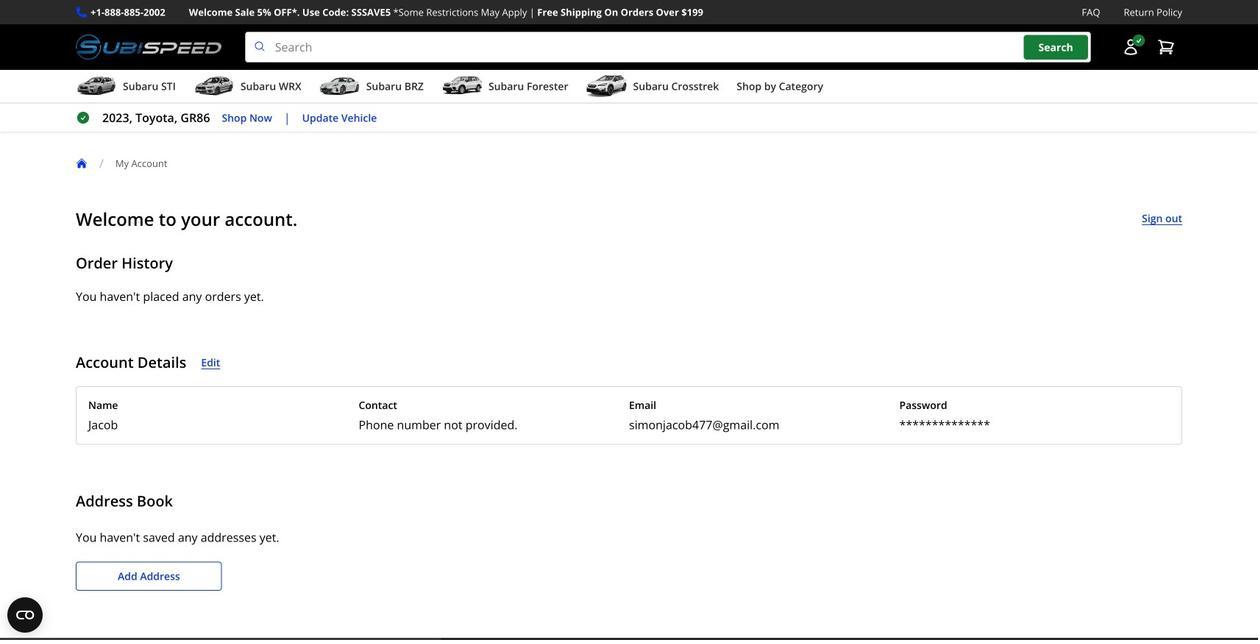 Task type: vqa. For each thing, say whether or not it's contained in the screenshot.
Redstuff to the left
no



Task type: locate. For each thing, give the bounding box(es) containing it.
search input field
[[245, 32, 1091, 63]]

a subaru sti thumbnail image image
[[76, 75, 117, 97]]

a subaru wrx thumbnail image image
[[193, 75, 235, 97]]

home image
[[76, 158, 88, 169]]

open widget image
[[7, 597, 43, 633]]

a subaru brz thumbnail image image
[[319, 75, 360, 97]]



Task type: describe. For each thing, give the bounding box(es) containing it.
subispeed logo image
[[76, 32, 221, 63]]

a subaru crosstrek thumbnail image image
[[586, 75, 627, 97]]

account image
[[1122, 38, 1140, 56]]

a subaru forester thumbnail image image
[[441, 75, 483, 97]]



